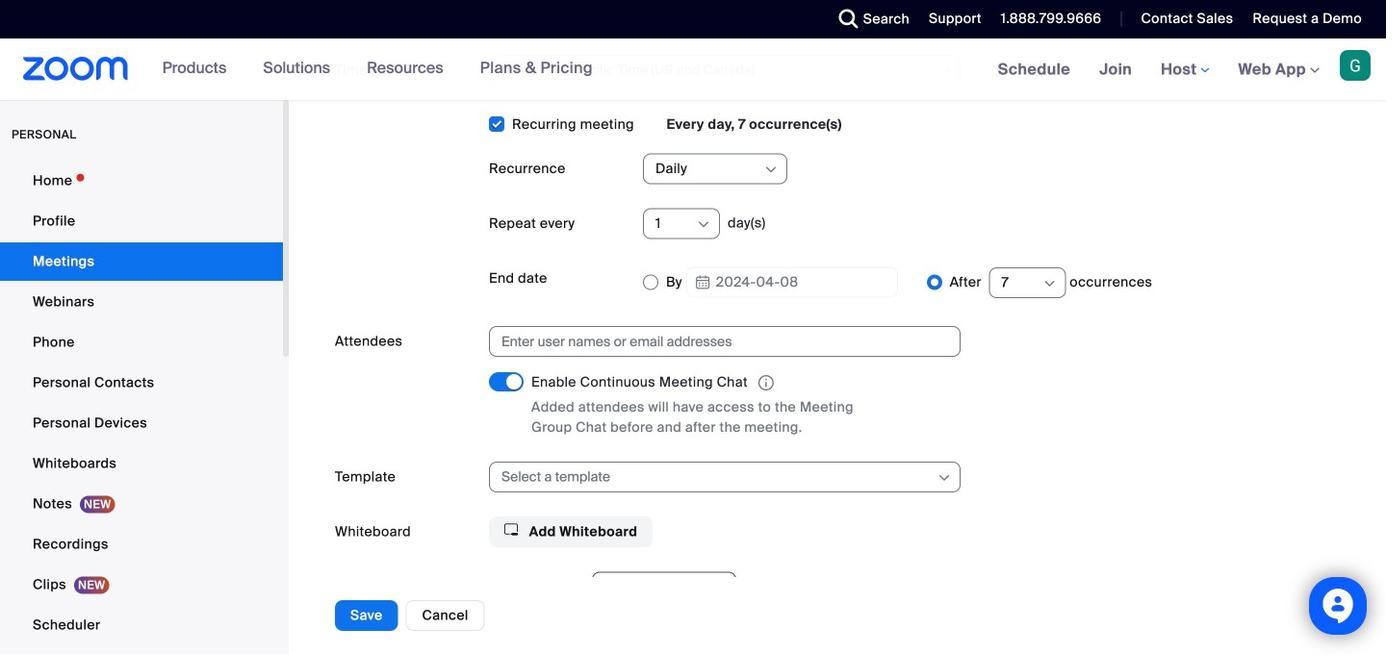 Task type: describe. For each thing, give the bounding box(es) containing it.
add whiteboard image
[[504, 523, 518, 537]]

2 vertical spatial show options image
[[937, 471, 952, 486]]

1 vertical spatial show options image
[[1042, 277, 1058, 292]]

learn more about enable continuous meeting chat image
[[753, 375, 780, 392]]



Task type: locate. For each thing, give the bounding box(es) containing it.
zoom logo image
[[23, 57, 129, 81]]

0 horizontal spatial show options image
[[763, 162, 779, 178]]

option group
[[643, 263, 1340, 303]]

product information navigation
[[148, 39, 607, 100]]

profile picture image
[[1340, 50, 1371, 81]]

1 horizontal spatial show options image
[[937, 471, 952, 486]]

Persistent Chat, enter email address,Enter user names or email addresses text field
[[502, 328, 931, 356]]

application
[[531, 373, 897, 394]]

0 vertical spatial show options image
[[763, 162, 779, 178]]

Date Picker text field
[[686, 267, 898, 298]]

show options image
[[763, 162, 779, 178], [1042, 277, 1058, 292], [937, 471, 952, 486]]

meetings navigation
[[984, 39, 1386, 102]]

personal menu menu
[[0, 162, 283, 655]]

group
[[489, 572, 1340, 655]]

banner
[[0, 39, 1386, 102]]

2 horizontal spatial show options image
[[1042, 277, 1058, 292]]



